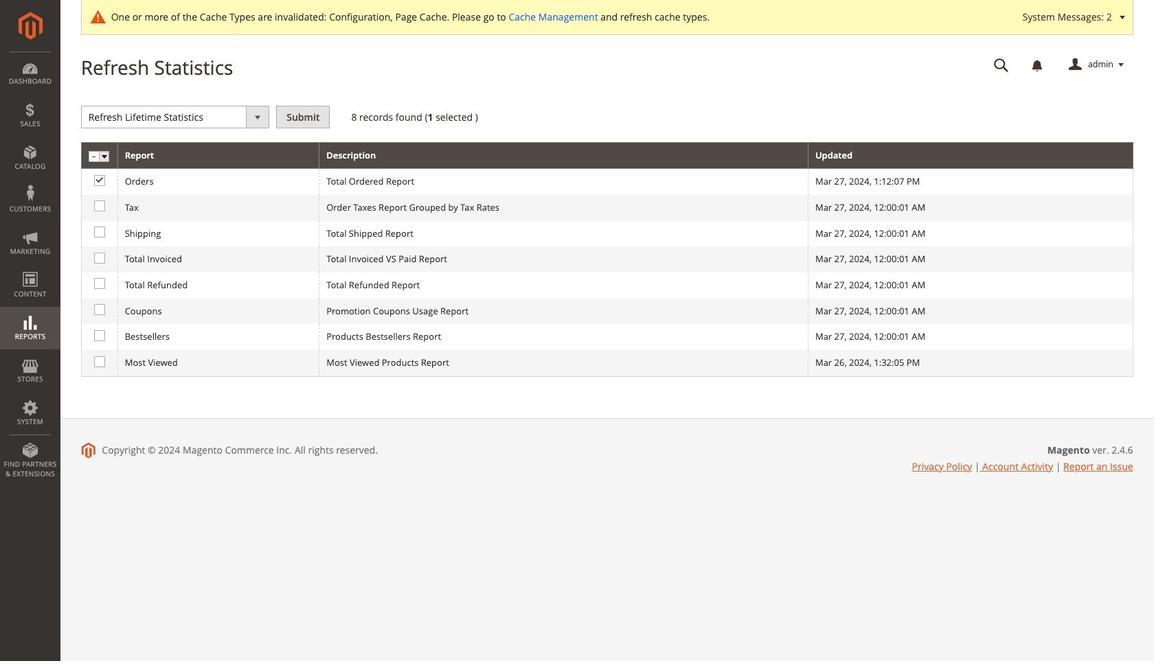 Task type: locate. For each thing, give the bounding box(es) containing it.
magento admin panel image
[[18, 12, 42, 40]]

menu bar
[[0, 52, 60, 486]]

None text field
[[984, 53, 1018, 77]]

None checkbox
[[94, 175, 103, 184], [94, 279, 103, 287], [94, 330, 103, 339], [94, 356, 103, 365], [94, 175, 103, 184], [94, 279, 103, 287], [94, 330, 103, 339], [94, 356, 103, 365]]

None checkbox
[[94, 201, 103, 210], [94, 227, 103, 236], [94, 253, 103, 262], [94, 304, 103, 313], [94, 201, 103, 210], [94, 227, 103, 236], [94, 253, 103, 262], [94, 304, 103, 313]]



Task type: vqa. For each thing, say whether or not it's contained in the screenshot.
TAB LIST
no



